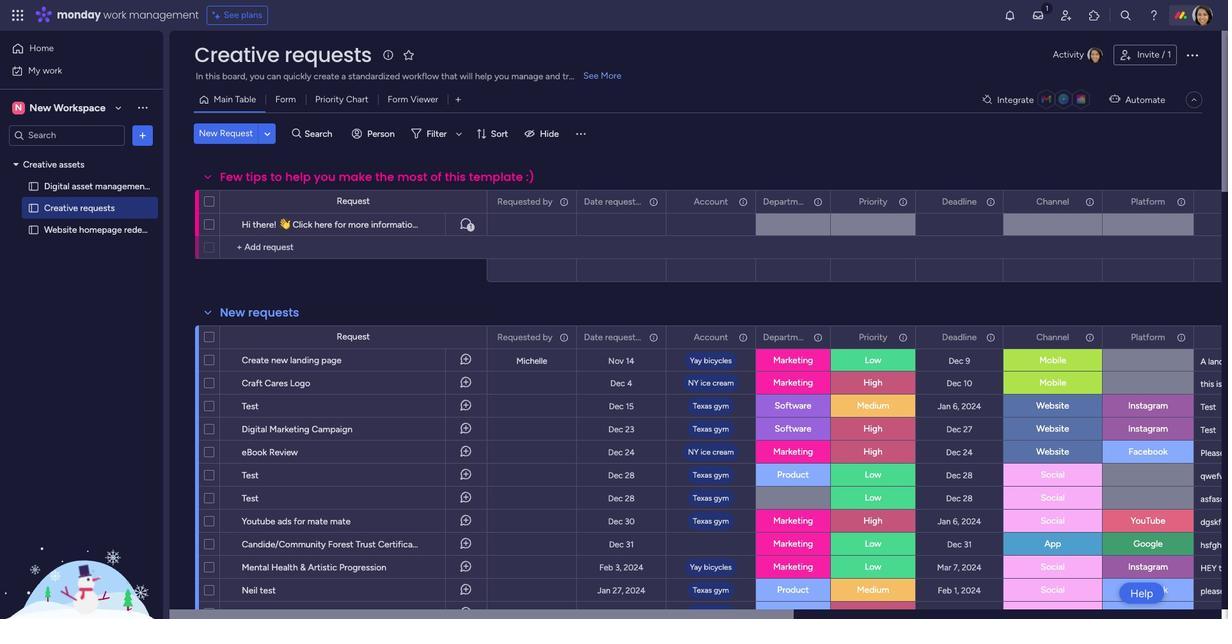 Task type: vqa. For each thing, say whether or not it's contained in the screenshot.
2nd 24 from the right
yes



Task type: describe. For each thing, give the bounding box(es) containing it.
3 social from the top
[[1041, 516, 1066, 527]]

2 31 from the left
[[964, 540, 972, 549]]

form button
[[266, 90, 306, 110]]

hey tha
[[1201, 564, 1229, 573]]

feb for social
[[938, 586, 952, 596]]

1 gym from the top
[[714, 402, 729, 411]]

23
[[626, 425, 635, 434]]

1 priority field from the top
[[856, 195, 891, 209]]

public board image for website homepage redesign
[[28, 224, 40, 236]]

2 low from the top
[[865, 470, 882, 481]]

james peterson image
[[1193, 5, 1213, 26]]

1 account field from the top
[[691, 195, 732, 209]]

mar 7, 2024
[[938, 563, 982, 572]]

requested by for new requests
[[498, 332, 553, 343]]

3 low from the top
[[865, 493, 882, 504]]

4 texas from the top
[[693, 494, 712, 503]]

1 24 from the left
[[625, 448, 635, 457]]

lottie animation image
[[0, 490, 163, 620]]

r
[[1227, 449, 1229, 458]]

dec 10
[[947, 379, 973, 388]]

2 24 from the left
[[964, 448, 973, 457]]

campaign
[[312, 424, 353, 435]]

3 texas from the top
[[693, 471, 712, 480]]

digital marketing campaign
[[242, 424, 353, 435]]

1 mate from the left
[[308, 516, 328, 527]]

2 account from the top
[[694, 332, 729, 343]]

1 low from the top
[[865, 355, 882, 366]]

1 vertical spatial creative requests
[[44, 203, 115, 213]]

digital for digital asset management (dam)
[[44, 181, 70, 192]]

dec 4
[[611, 379, 633, 388]]

you
[[314, 169, 336, 185]]

column information image for 1st channel field from the bottom of the page
[[1085, 332, 1096, 343]]

dec 30
[[608, 517, 635, 526]]

information
[[371, 220, 418, 230]]

4 gym from the top
[[714, 494, 729, 503]]

priority for first priority field from the bottom
[[859, 332, 888, 343]]

4 high from the top
[[864, 516, 883, 527]]

n
[[15, 102, 22, 113]]

3 product from the top
[[778, 608, 810, 619]]

7 texas gym from the top
[[693, 609, 729, 618]]

form viewer
[[388, 94, 439, 105]]

home
[[29, 43, 54, 54]]

Creative requests field
[[191, 40, 375, 69]]

new requests
[[220, 305, 299, 321]]

1 horizontal spatial for
[[335, 220, 346, 230]]

7 texas from the top
[[693, 609, 712, 618]]

requested by for few tips to help you make the most of this template :)
[[498, 196, 553, 207]]

few tips to help you make the most of this template :)
[[220, 169, 535, 185]]

mental health & artistic progression
[[242, 563, 387, 573]]

2 cream from the top
[[713, 448, 734, 457]]

column information image for 2nd date requested field from the top
[[649, 332, 659, 343]]

2 software from the top
[[775, 424, 812, 435]]

of
[[431, 169, 442, 185]]

viewer
[[411, 94, 439, 105]]

6 social from the top
[[1041, 608, 1066, 619]]

1 horizontal spatial creative requests
[[195, 40, 372, 69]]

7 gym from the top
[[714, 609, 729, 618]]

Few tips to help you make the most of this template :) field
[[217, 169, 538, 186]]

1 ny from the top
[[688, 379, 699, 388]]

new workspace
[[29, 101, 106, 114]]

caret down image
[[13, 160, 19, 169]]

5 low from the top
[[865, 562, 882, 573]]

test down this is g
[[1201, 403, 1217, 412]]

progression
[[339, 563, 387, 573]]

table
[[235, 94, 256, 105]]

6 gym from the top
[[714, 586, 729, 595]]

asfasdfa
[[1201, 495, 1229, 504]]

2 instagram from the top
[[1129, 424, 1169, 435]]

requested for new requests
[[498, 332, 541, 343]]

1 cream from the top
[[713, 379, 734, 388]]

new for new workspace
[[29, 101, 51, 114]]

ads
[[278, 516, 292, 527]]

2 ice from the top
[[701, 448, 711, 457]]

create new landing page
[[242, 355, 342, 366]]

0 horizontal spatial for
[[294, 516, 305, 527]]

1 platform field from the top
[[1129, 195, 1169, 209]]

+ Add request text field
[[227, 240, 481, 255]]

4
[[628, 379, 633, 388]]

this inside few tips to help you make the most of this template :) field
[[445, 169, 466, 185]]

by for new requests
[[543, 332, 553, 343]]

1 social from the top
[[1041, 470, 1066, 481]]

workspace selection element
[[12, 100, 108, 116]]

1 high from the top
[[864, 378, 883, 388]]

dec 9
[[949, 356, 971, 366]]

qwefwe
[[1201, 472, 1229, 481]]

my
[[28, 65, 40, 76]]

help
[[1131, 587, 1154, 600]]

neil test
[[242, 586, 276, 596]]

test up please
[[1201, 426, 1217, 435]]

2 jan 6, 2024 from the top
[[938, 517, 982, 526]]

there!
[[253, 220, 277, 230]]

form for form viewer
[[388, 94, 409, 105]]

collapse board header image
[[1190, 95, 1200, 105]]

help button
[[1120, 583, 1165, 604]]

5 texas from the top
[[693, 517, 712, 526]]

requested for few tips to help you make the most of this template :)
[[498, 196, 541, 207]]

monday
[[57, 8, 101, 22]]

test
[[260, 586, 276, 596]]

2 channel field from the top
[[1034, 331, 1073, 345]]

management for work
[[129, 8, 199, 22]]

6 texas gym from the top
[[693, 586, 729, 595]]

website homepage redesign
[[44, 224, 159, 235]]

main table
[[214, 94, 256, 105]]

2 gym from the top
[[714, 425, 729, 434]]

3 texas gym from the top
[[693, 471, 729, 480]]

invite
[[1138, 49, 1160, 60]]

candide/community
[[242, 540, 326, 550]]

feb 3, 2024
[[600, 563, 644, 572]]

1,
[[954, 586, 960, 596]]

please r
[[1201, 449, 1229, 458]]

3 facebook from the top
[[1129, 608, 1168, 619]]

1 account from the top
[[694, 196, 729, 207]]

4 low from the top
[[865, 539, 882, 550]]

page
[[322, 355, 342, 366]]

home button
[[8, 38, 138, 59]]

👋
[[279, 220, 291, 230]]

priority for first priority field
[[859, 196, 888, 207]]

column information image for first priority field
[[899, 197, 909, 207]]

5 texas gym from the top
[[693, 517, 729, 526]]

youtube ads for mate mate
[[242, 516, 351, 527]]

trust
[[356, 540, 376, 550]]

tips
[[246, 169, 268, 185]]

Search field
[[302, 125, 340, 143]]

2 6, from the top
[[953, 517, 960, 526]]

notifications image
[[1004, 9, 1017, 22]]

column information image for first priority field from the bottom
[[899, 332, 909, 343]]

1 software from the top
[[775, 401, 812, 412]]

select product image
[[12, 9, 24, 22]]

:)
[[526, 169, 535, 185]]

main
[[214, 94, 233, 105]]

1 image
[[1042, 1, 1053, 15]]

mar
[[938, 563, 952, 572]]

2 date requested field from the top
[[581, 331, 646, 345]]

2 ny ice cream from the top
[[688, 448, 734, 457]]

request for requests
[[337, 332, 370, 342]]

requested by field for new requests
[[494, 331, 556, 345]]

column information image for 2nd "department" field
[[813, 332, 824, 343]]

dec 15
[[609, 402, 634, 411]]

creative assets
[[23, 159, 84, 170]]

2 dec 31 from the left
[[948, 540, 972, 549]]

1 dec 31 from the left
[[609, 540, 634, 549]]

test for test
[[242, 401, 259, 412]]

5 high from the top
[[864, 608, 883, 619]]

7,
[[954, 563, 960, 572]]

27
[[964, 425, 973, 434]]

mental
[[242, 563, 269, 573]]

1 jan 6, 2024 from the top
[[938, 402, 982, 411]]

activity button
[[1049, 45, 1109, 65]]

public board image for digital asset management (dam)
[[28, 180, 40, 192]]

1 mobile from the top
[[1040, 355, 1067, 366]]

0 vertical spatial creative
[[195, 40, 280, 69]]

dec 23
[[609, 425, 635, 434]]

1 texas gym from the top
[[693, 402, 729, 411]]

request for tips
[[337, 196, 370, 207]]

here
[[315, 220, 332, 230]]

logo
[[290, 378, 311, 389]]

feb 1, 2024
[[938, 586, 982, 596]]

hey
[[1201, 564, 1218, 573]]

1 yay bicycles from the top
[[690, 356, 732, 365]]

workspace image
[[12, 101, 25, 115]]

3 high from the top
[[864, 447, 883, 458]]

4 social from the top
[[1041, 562, 1066, 573]]

filter button
[[406, 124, 467, 144]]

date requested for 2nd date requested field from the top
[[584, 332, 646, 343]]

search everything image
[[1120, 9, 1133, 22]]

digital asset management (dam)
[[44, 181, 176, 192]]

2 mate from the left
[[330, 516, 351, 527]]

neil
[[242, 586, 258, 596]]

2 yay bicycles from the top
[[690, 563, 732, 572]]

form viewer button
[[378, 90, 448, 110]]

forest
[[328, 540, 354, 550]]

plans
[[241, 10, 262, 20]]

help image
[[1148, 9, 1161, 22]]

3 gym from the top
[[714, 471, 729, 480]]

a
[[1201, 357, 1207, 367]]

add view image
[[456, 95, 461, 105]]

date for second date requested field from the bottom of the page
[[584, 196, 603, 207]]

most
[[398, 169, 428, 185]]

dec 27
[[947, 425, 973, 434]]

1 vertical spatial creative
[[23, 159, 57, 170]]

priority chart button
[[306, 90, 378, 110]]

the
[[376, 169, 395, 185]]

landin
[[1209, 357, 1229, 367]]

priority chart
[[315, 94, 369, 105]]

dgskfdj
[[1201, 518, 1229, 527]]

d
[[1227, 587, 1229, 596]]

1 vertical spatial this
[[1201, 380, 1215, 389]]

see for see plans
[[224, 10, 239, 20]]

1 medium from the top
[[857, 401, 890, 412]]

1 bicycles from the top
[[704, 356, 732, 365]]



Task type: locate. For each thing, give the bounding box(es) containing it.
2 requested from the top
[[498, 332, 541, 343]]

requested by field down :)
[[494, 195, 556, 209]]

1 date requested from the top
[[584, 196, 646, 207]]

new inside 'field'
[[220, 305, 245, 321]]

see left the more
[[584, 70, 599, 81]]

1 instagram from the top
[[1129, 401, 1169, 412]]

0 vertical spatial channel
[[1037, 196, 1070, 207]]

2 social from the top
[[1041, 493, 1066, 504]]

this left 'is'
[[1201, 380, 1215, 389]]

2 priority field from the top
[[856, 331, 891, 345]]

1 vertical spatial see
[[584, 70, 599, 81]]

requests up new
[[248, 305, 299, 321]]

requested for second date requested field from the bottom of the page
[[606, 196, 646, 207]]

public board image
[[28, 180, 40, 192], [28, 202, 40, 214], [28, 224, 40, 236]]

new
[[271, 355, 288, 366]]

my work button
[[8, 60, 138, 81]]

9
[[966, 356, 971, 366]]

2 ny from the top
[[688, 448, 699, 457]]

0 horizontal spatial dec 31
[[609, 540, 634, 549]]

craft
[[242, 378, 263, 389]]

2 date from the top
[[584, 332, 603, 343]]

0 vertical spatial ny
[[688, 379, 699, 388]]

4 texas gym from the top
[[693, 494, 729, 503]]

work for my
[[43, 65, 62, 76]]

options image
[[136, 129, 149, 142], [898, 191, 907, 213], [738, 191, 747, 212], [813, 327, 822, 348], [898, 327, 907, 348], [1085, 327, 1094, 348], [1176, 327, 1185, 348], [738, 327, 747, 348]]

1 vertical spatial mobile
[[1040, 378, 1067, 388]]

date requested
[[584, 196, 646, 207], [584, 332, 646, 343]]

2 high from the top
[[864, 424, 883, 435]]

website
[[44, 224, 77, 235], [1037, 401, 1070, 412], [1037, 424, 1070, 435], [1037, 447, 1070, 458]]

click
[[293, 220, 312, 230]]

request inside new request button
[[220, 128, 253, 139]]

redesign
[[124, 224, 159, 235]]

form up v2 search image
[[275, 94, 296, 105]]

management
[[129, 8, 199, 22], [95, 181, 148, 192]]

sort button
[[471, 124, 516, 144]]

work inside button
[[43, 65, 62, 76]]

1 vertical spatial requests
[[80, 203, 115, 213]]

0 vertical spatial priority field
[[856, 195, 891, 209]]

Deadline field
[[939, 195, 981, 209], [939, 331, 981, 345]]

1 requested from the top
[[498, 196, 541, 207]]

nov 14
[[609, 356, 635, 366]]

1 vertical spatial requested
[[606, 332, 646, 343]]

0 horizontal spatial see
[[224, 10, 239, 20]]

31 up mar 7, 2024
[[964, 540, 972, 549]]

angle down image
[[264, 129, 271, 139]]

requests up 'homepage'
[[80, 203, 115, 213]]

1 requested from the top
[[606, 196, 646, 207]]

form inside form viewer button
[[388, 94, 409, 105]]

1 department field from the top
[[760, 195, 812, 209]]

1 by from the top
[[543, 196, 553, 207]]

0 vertical spatial facebook
[[1129, 447, 1168, 458]]

1 department from the top
[[764, 196, 812, 207]]

dec 31
[[609, 540, 634, 549], [948, 540, 972, 549]]

0 vertical spatial channel field
[[1034, 195, 1073, 209]]

please
[[1201, 449, 1225, 458]]

monday work management
[[57, 8, 199, 22]]

1 vertical spatial account
[[694, 332, 729, 343]]

channel for 2nd channel field from the bottom of the page
[[1037, 196, 1070, 207]]

0 vertical spatial requests
[[285, 40, 372, 69]]

0 horizontal spatial work
[[43, 65, 62, 76]]

digital down creative assets
[[44, 181, 70, 192]]

option
[[0, 153, 163, 156]]

column information image for second deadline field from the top of the page
[[986, 332, 997, 343]]

by
[[543, 196, 553, 207], [543, 332, 553, 343]]

new request
[[199, 128, 253, 139]]

1 6, from the top
[[953, 402, 960, 411]]

2 platform from the top
[[1132, 332, 1166, 343]]

column information image for second date requested field from the bottom of the page
[[649, 197, 659, 207]]

2 by from the top
[[543, 332, 553, 343]]

test down ebook
[[242, 470, 259, 481]]

jan 6, 2024 down "dec 10"
[[938, 402, 982, 411]]

creative right caret down image
[[23, 159, 57, 170]]

account
[[694, 196, 729, 207], [694, 332, 729, 343]]

2 requested from the top
[[606, 332, 646, 343]]

texas gym
[[693, 402, 729, 411], [693, 425, 729, 434], [693, 471, 729, 480], [693, 494, 729, 503], [693, 517, 729, 526], [693, 586, 729, 595], [693, 609, 729, 618]]

feb left 1,
[[938, 586, 952, 596]]

column information image for first "department" field from the top of the page
[[813, 197, 824, 207]]

1 vertical spatial date
[[584, 332, 603, 343]]

0 vertical spatial date requested field
[[581, 195, 646, 209]]

0 vertical spatial platform field
[[1129, 195, 1169, 209]]

requested by field for few tips to help you make the most of this template :)
[[494, 195, 556, 209]]

0 vertical spatial priority
[[315, 94, 344, 105]]

see for see more
[[584, 70, 599, 81]]

0 vertical spatial account field
[[691, 195, 732, 209]]

lottie animation element
[[0, 490, 163, 620]]

1 vertical spatial account field
[[691, 331, 732, 345]]

1 vertical spatial deadline
[[943, 332, 977, 343]]

new for new requests
[[220, 305, 245, 321]]

dec 24 down dec 23
[[608, 448, 635, 457]]

requested by field up michelle
[[494, 331, 556, 345]]

test up youtube
[[242, 493, 259, 504]]

1 vertical spatial jan 6, 2024
[[938, 517, 982, 526]]

1 product from the top
[[778, 470, 810, 481]]

social
[[1041, 470, 1066, 481], [1041, 493, 1066, 504], [1041, 516, 1066, 527], [1041, 562, 1066, 573], [1041, 585, 1066, 596], [1041, 608, 1066, 619]]

2 vertical spatial public board image
[[28, 224, 40, 236]]

requested by down :)
[[498, 196, 553, 207]]

jan 6, 2024
[[938, 402, 982, 411], [938, 517, 982, 526]]

1 31 from the left
[[626, 540, 634, 549]]

new for new request
[[199, 128, 218, 139]]

a landin
[[1201, 357, 1229, 367]]

to
[[271, 169, 282, 185]]

0 vertical spatial software
[[775, 401, 812, 412]]

make
[[339, 169, 372, 185]]

assets
[[59, 159, 84, 170]]

requests for the creative requests field
[[285, 40, 372, 69]]

creative down see plans button
[[195, 40, 280, 69]]

column information image
[[559, 197, 570, 207], [739, 197, 749, 207], [986, 197, 997, 207], [559, 332, 570, 343]]

department
[[764, 196, 812, 207], [764, 332, 812, 343]]

24 down 27
[[964, 448, 973, 457]]

feb left 3, in the right bottom of the page
[[600, 563, 614, 572]]

1 date from the top
[[584, 196, 603, 207]]

1 inside invite / 1 button
[[1168, 49, 1172, 60]]

creative requests
[[195, 40, 372, 69], [44, 203, 115, 213]]

1 vertical spatial priority field
[[856, 331, 891, 345]]

1 horizontal spatial 24
[[964, 448, 973, 457]]

2 vertical spatial requests
[[248, 305, 299, 321]]

3 public board image from the top
[[28, 224, 40, 236]]

column information image
[[649, 197, 659, 207], [813, 197, 824, 207], [899, 197, 909, 207], [1085, 197, 1096, 207], [1177, 197, 1187, 207], [649, 332, 659, 343], [739, 332, 749, 343], [813, 332, 824, 343], [899, 332, 909, 343], [986, 332, 997, 343], [1085, 332, 1096, 343], [1177, 332, 1187, 343]]

dapulse integrations image
[[983, 95, 993, 105]]

request left angle down image
[[220, 128, 253, 139]]

work right monday
[[103, 8, 126, 22]]

chart
[[346, 94, 369, 105]]

1 vertical spatial 1
[[470, 223, 472, 231]]

1 horizontal spatial work
[[103, 8, 126, 22]]

1 vertical spatial bicycles
[[704, 563, 732, 572]]

1 right /
[[1168, 49, 1172, 60]]

0 vertical spatial instagram
[[1129, 401, 1169, 412]]

2 deadline field from the top
[[939, 331, 981, 345]]

list box
[[0, 151, 176, 413]]

0 vertical spatial medium
[[857, 401, 890, 412]]

0 vertical spatial ice
[[701, 379, 711, 388]]

1 horizontal spatial form
[[388, 94, 409, 105]]

requested up michelle
[[498, 332, 541, 343]]

2 texas from the top
[[693, 425, 712, 434]]

see plans button
[[207, 6, 268, 25]]

0 horizontal spatial form
[[275, 94, 296, 105]]

cream
[[713, 379, 734, 388], [713, 448, 734, 457]]

2 account field from the top
[[691, 331, 732, 345]]

this is g
[[1201, 380, 1229, 389]]

create
[[242, 355, 269, 366]]

see plans
[[224, 10, 262, 20]]

0 vertical spatial yay bicycles
[[690, 356, 732, 365]]

0 vertical spatial creative requests
[[195, 40, 372, 69]]

1 vertical spatial yay
[[690, 563, 703, 572]]

new request button
[[194, 124, 258, 144]]

integrate
[[998, 94, 1035, 105]]

2 department field from the top
[[760, 331, 812, 345]]

0 vertical spatial deadline
[[943, 196, 977, 207]]

michelle
[[517, 356, 548, 366]]

0 horizontal spatial feb
[[600, 563, 614, 572]]

test for dec 28
[[242, 470, 259, 481]]

Channel field
[[1034, 195, 1073, 209], [1034, 331, 1073, 345]]

digital up ebook
[[242, 424, 267, 435]]

medium
[[857, 401, 890, 412], [857, 585, 890, 596]]

invite members image
[[1061, 9, 1073, 22]]

0 vertical spatial mobile
[[1040, 355, 1067, 366]]

0 vertical spatial yay
[[690, 356, 703, 365]]

2 form from the left
[[388, 94, 409, 105]]

1 horizontal spatial see
[[584, 70, 599, 81]]

Requested by field
[[494, 195, 556, 209], [494, 331, 556, 345]]

1 deadline field from the top
[[939, 195, 981, 209]]

Search in workspace field
[[27, 128, 107, 143]]

request up more
[[337, 196, 370, 207]]

menu image
[[575, 127, 587, 140]]

1 vertical spatial platform field
[[1129, 331, 1169, 345]]

channel for 1st channel field from the bottom of the page
[[1037, 332, 1070, 343]]

work for monday
[[103, 8, 126, 22]]

0 vertical spatial department
[[764, 196, 812, 207]]

creative
[[195, 40, 280, 69], [23, 159, 57, 170], [44, 203, 78, 213]]

department for 2nd "department" field
[[764, 332, 812, 343]]

more
[[348, 220, 369, 230]]

Platform field
[[1129, 195, 1169, 209], [1129, 331, 1169, 345]]

deadline for 1st deadline field from the top of the page
[[943, 196, 977, 207]]

2 product from the top
[[778, 585, 810, 596]]

2 texas gym from the top
[[693, 425, 729, 434]]

0 vertical spatial deadline field
[[939, 195, 981, 209]]

please d
[[1201, 587, 1229, 596]]

1 texas from the top
[[693, 402, 712, 411]]

2 date requested from the top
[[584, 332, 646, 343]]

2 bicycles from the top
[[704, 563, 732, 572]]

3,
[[616, 563, 622, 572]]

1 channel field from the top
[[1034, 195, 1073, 209]]

2 medium from the top
[[857, 585, 890, 596]]

new
[[29, 101, 51, 114], [199, 128, 218, 139], [220, 305, 245, 321]]

requests up priority chart
[[285, 40, 372, 69]]

digital for digital marketing campaign
[[242, 424, 267, 435]]

2 requested by field from the top
[[494, 331, 556, 345]]

Account field
[[691, 195, 732, 209], [691, 331, 732, 345]]

1 vertical spatial instagram
[[1129, 424, 1169, 435]]

1 vertical spatial software
[[775, 424, 812, 435]]

platform
[[1132, 196, 1166, 207], [1132, 332, 1166, 343]]

v2 search image
[[292, 127, 302, 141]]

Date requested field
[[581, 195, 646, 209], [581, 331, 646, 345]]

ebook
[[242, 447, 267, 458]]

show board description image
[[381, 49, 396, 61]]

1 vertical spatial medium
[[857, 585, 890, 596]]

mate up candide/community forest trust certificate
[[308, 516, 328, 527]]

review
[[269, 447, 298, 458]]

dec
[[949, 356, 964, 366], [611, 379, 626, 388], [947, 379, 962, 388], [609, 402, 624, 411], [609, 425, 624, 434], [947, 425, 962, 434], [608, 448, 623, 457], [947, 448, 961, 457], [608, 471, 623, 480], [947, 471, 962, 480], [608, 494, 623, 503], [947, 494, 962, 503], [608, 517, 623, 526], [609, 540, 624, 549], [948, 540, 962, 549]]

2 vertical spatial creative
[[44, 203, 78, 213]]

2 platform field from the top
[[1129, 331, 1169, 345]]

creative down asset
[[44, 203, 78, 213]]

hide button
[[520, 124, 567, 144]]

requests for the new requests 'field'
[[248, 305, 299, 321]]

new inside button
[[199, 128, 218, 139]]

1 requested by from the top
[[498, 196, 553, 207]]

6 texas from the top
[[693, 586, 712, 595]]

6,
[[953, 402, 960, 411], [953, 517, 960, 526]]

youtube
[[242, 516, 276, 527]]

2 mobile from the top
[[1040, 378, 1067, 388]]

request up page
[[337, 332, 370, 342]]

1 vertical spatial date requested
[[584, 332, 646, 343]]

date for 2nd date requested field from the top
[[584, 332, 603, 343]]

app
[[1045, 539, 1062, 550]]

New requests field
[[217, 305, 303, 321]]

new right n
[[29, 101, 51, 114]]

1 requested by field from the top
[[494, 195, 556, 209]]

2024
[[962, 402, 982, 411], [962, 517, 982, 526], [624, 563, 644, 572], [962, 563, 982, 572], [626, 586, 646, 596], [962, 586, 982, 596], [626, 609, 646, 619], [964, 609, 984, 619]]

24 down 23
[[625, 448, 635, 457]]

this right of
[[445, 169, 466, 185]]

creative requests up form button
[[195, 40, 372, 69]]

management for asset
[[95, 181, 148, 192]]

workspace options image
[[136, 101, 149, 114]]

1 horizontal spatial this
[[1201, 380, 1215, 389]]

form down see more button
[[388, 94, 409, 105]]

1 vertical spatial public board image
[[28, 202, 40, 214]]

2 yay from the top
[[690, 563, 703, 572]]

ny ice cream
[[688, 379, 734, 388], [688, 448, 734, 457]]

for right here
[[335, 220, 346, 230]]

new inside the workspace selection element
[[29, 101, 51, 114]]

6, down "dec 10"
[[953, 402, 960, 411]]

ice
[[701, 379, 711, 388], [701, 448, 711, 457]]

/
[[1162, 49, 1166, 60]]

invite / 1
[[1138, 49, 1172, 60]]

work right my
[[43, 65, 62, 76]]

health
[[271, 563, 298, 573]]

0 vertical spatial management
[[129, 8, 199, 22]]

deadline for second deadline field from the top of the page
[[943, 332, 977, 343]]

0 vertical spatial new
[[29, 101, 51, 114]]

2 vertical spatial instagram
[[1129, 562, 1169, 573]]

mate up forest
[[330, 516, 351, 527]]

test for asfasdfa
[[242, 493, 259, 504]]

dec 24 down the dec 27
[[947, 448, 973, 457]]

1 dec 24 from the left
[[608, 448, 635, 457]]

column information image for first platform field
[[1177, 197, 1187, 207]]

1
[[1168, 49, 1172, 60], [470, 223, 472, 231]]

1 vertical spatial yay bicycles
[[690, 563, 732, 572]]

0 vertical spatial requested
[[606, 196, 646, 207]]

0 horizontal spatial digital
[[44, 181, 70, 192]]

1 inside 1 button
[[470, 223, 472, 231]]

0 vertical spatial 6,
[[953, 402, 960, 411]]

this
[[445, 169, 466, 185], [1201, 380, 1215, 389]]

see more
[[584, 70, 622, 81]]

1 ny ice cream from the top
[[688, 379, 734, 388]]

1 vertical spatial requested by field
[[494, 331, 556, 345]]

artistic
[[308, 563, 337, 573]]

0 horizontal spatial 1
[[470, 223, 472, 231]]

1 vertical spatial facebook
[[1129, 585, 1168, 596]]

see
[[224, 10, 239, 20], [584, 70, 599, 81]]

0 vertical spatial date requested
[[584, 196, 646, 207]]

see more link
[[582, 70, 623, 83]]

requested by up michelle
[[498, 332, 553, 343]]

new up create
[[220, 305, 245, 321]]

0 vertical spatial this
[[445, 169, 466, 185]]

jan 6, 2024 up mar 7, 2024
[[938, 517, 982, 526]]

creative requests down asset
[[44, 203, 115, 213]]

feb for marketing
[[600, 563, 614, 572]]

add to favorites image
[[403, 48, 415, 61]]

1 vertical spatial department
[[764, 332, 812, 343]]

youtube
[[1131, 516, 1166, 527]]

gym
[[714, 402, 729, 411], [714, 425, 729, 434], [714, 471, 729, 480], [714, 494, 729, 503], [714, 517, 729, 526], [714, 586, 729, 595], [714, 609, 729, 618]]

requested
[[606, 196, 646, 207], [606, 332, 646, 343]]

0 vertical spatial cream
[[713, 379, 734, 388]]

1 ice from the top
[[701, 379, 711, 388]]

0 vertical spatial work
[[103, 8, 126, 22]]

for
[[335, 220, 346, 230], [294, 516, 305, 527]]

form for form
[[275, 94, 296, 105]]

0 vertical spatial requested
[[498, 196, 541, 207]]

0 vertical spatial platform
[[1132, 196, 1166, 207]]

2 facebook from the top
[[1129, 585, 1168, 596]]

1 vertical spatial requested by
[[498, 332, 553, 343]]

department for first "department" field from the top of the page
[[764, 196, 812, 207]]

1 date requested field from the top
[[581, 195, 646, 209]]

1 facebook from the top
[[1129, 447, 1168, 458]]

1 vertical spatial date requested field
[[581, 331, 646, 345]]

column information image for 2nd channel field from the bottom of the page
[[1085, 197, 1096, 207]]

yay bicycles
[[690, 356, 732, 365], [690, 563, 732, 572]]

0 horizontal spatial 31
[[626, 540, 634, 549]]

requests inside 'field'
[[248, 305, 299, 321]]

1 horizontal spatial new
[[199, 128, 218, 139]]

5 social from the top
[[1041, 585, 1066, 596]]

requested
[[498, 196, 541, 207], [498, 332, 541, 343]]

0 horizontal spatial 24
[[625, 448, 635, 457]]

dec 31 up mar 7, 2024
[[948, 540, 972, 549]]

Priority field
[[856, 195, 891, 209], [856, 331, 891, 345]]

new down 'main'
[[199, 128, 218, 139]]

test down craft
[[242, 401, 259, 412]]

list box containing creative assets
[[0, 151, 176, 413]]

0 horizontal spatial mate
[[308, 516, 328, 527]]

form inside form button
[[275, 94, 296, 105]]

10
[[964, 379, 973, 388]]

1 platform from the top
[[1132, 196, 1166, 207]]

1 horizontal spatial 31
[[964, 540, 972, 549]]

1 vertical spatial work
[[43, 65, 62, 76]]

public board image for creative requests
[[28, 202, 40, 214]]

1 right →
[[470, 223, 472, 231]]

0 horizontal spatial creative requests
[[44, 203, 115, 213]]

1 vertical spatial priority
[[859, 196, 888, 207]]

6, up 7,
[[953, 517, 960, 526]]

0 vertical spatial jan 6, 2024
[[938, 402, 982, 411]]

1 vertical spatial management
[[95, 181, 148, 192]]

software
[[775, 401, 812, 412], [775, 424, 812, 435]]

Department field
[[760, 195, 812, 209], [760, 331, 812, 345]]

see left plans
[[224, 10, 239, 20]]

2 dec 24 from the left
[[947, 448, 973, 457]]

test
[[242, 401, 259, 412], [1201, 403, 1217, 412], [1201, 426, 1217, 435], [242, 470, 259, 481], [242, 493, 259, 504]]

2 department from the top
[[764, 332, 812, 343]]

31 down 30
[[626, 540, 634, 549]]

0 vertical spatial ny ice cream
[[688, 379, 734, 388]]

0 vertical spatial date
[[584, 196, 603, 207]]

requested for 2nd date requested field from the top
[[606, 332, 646, 343]]

feb
[[600, 563, 614, 572], [938, 586, 952, 596]]

inbox image
[[1032, 9, 1045, 22]]

1 vertical spatial new
[[199, 128, 218, 139]]

2 public board image from the top
[[28, 202, 40, 214]]

3 instagram from the top
[[1129, 562, 1169, 573]]

1 deadline from the top
[[943, 196, 977, 207]]

for right ads
[[294, 516, 305, 527]]

autopilot image
[[1110, 91, 1121, 107]]

requested down :)
[[498, 196, 541, 207]]

0 vertical spatial requested by
[[498, 196, 553, 207]]

google
[[1134, 539, 1163, 550]]

1 button
[[445, 213, 487, 236]]

1 vertical spatial feb
[[938, 586, 952, 596]]

1 horizontal spatial mate
[[330, 516, 351, 527]]

1 yay from the top
[[690, 356, 703, 365]]

hsfghf
[[1201, 541, 1225, 550]]

apps image
[[1089, 9, 1101, 22]]

2 vertical spatial priority
[[859, 332, 888, 343]]

5 gym from the top
[[714, 517, 729, 526]]

2 channel from the top
[[1037, 332, 1070, 343]]

0 vertical spatial feb
[[600, 563, 614, 572]]

arrow down image
[[452, 126, 467, 141]]

0 horizontal spatial new
[[29, 101, 51, 114]]

0 vertical spatial requested by field
[[494, 195, 556, 209]]

priority inside button
[[315, 94, 344, 105]]

date requested for second date requested field from the bottom of the page
[[584, 196, 646, 207]]

column information image for 1st platform field from the bottom
[[1177, 332, 1187, 343]]

1 vertical spatial by
[[543, 332, 553, 343]]

workspace
[[54, 101, 106, 114]]

activity
[[1054, 49, 1085, 60]]

1 vertical spatial requested
[[498, 332, 541, 343]]

0 vertical spatial department field
[[760, 195, 812, 209]]

1 horizontal spatial dec 24
[[947, 448, 973, 457]]

texas
[[693, 402, 712, 411], [693, 425, 712, 434], [693, 471, 712, 480], [693, 494, 712, 503], [693, 517, 712, 526], [693, 586, 712, 595], [693, 609, 712, 618]]

automate
[[1126, 94, 1166, 105]]

1 public board image from the top
[[28, 180, 40, 192]]

1 channel from the top
[[1037, 196, 1070, 207]]

1 horizontal spatial dec 31
[[948, 540, 972, 549]]

invite / 1 button
[[1114, 45, 1178, 65]]

1 vertical spatial cream
[[713, 448, 734, 457]]

nov
[[609, 356, 624, 366]]

by for few tips to help you make the most of this template :)
[[543, 196, 553, 207]]

help
[[285, 169, 311, 185]]

1 vertical spatial 6,
[[953, 517, 960, 526]]

options image
[[1185, 47, 1201, 63], [559, 191, 568, 213], [648, 191, 657, 213], [813, 191, 822, 213], [986, 191, 995, 213], [1085, 191, 1094, 213], [1176, 191, 1185, 213], [559, 327, 568, 348], [648, 327, 657, 348], [986, 327, 995, 348], [178, 598, 188, 620]]

0 vertical spatial bicycles
[[704, 356, 732, 365]]

dec 31 down dec 30
[[609, 540, 634, 549]]



